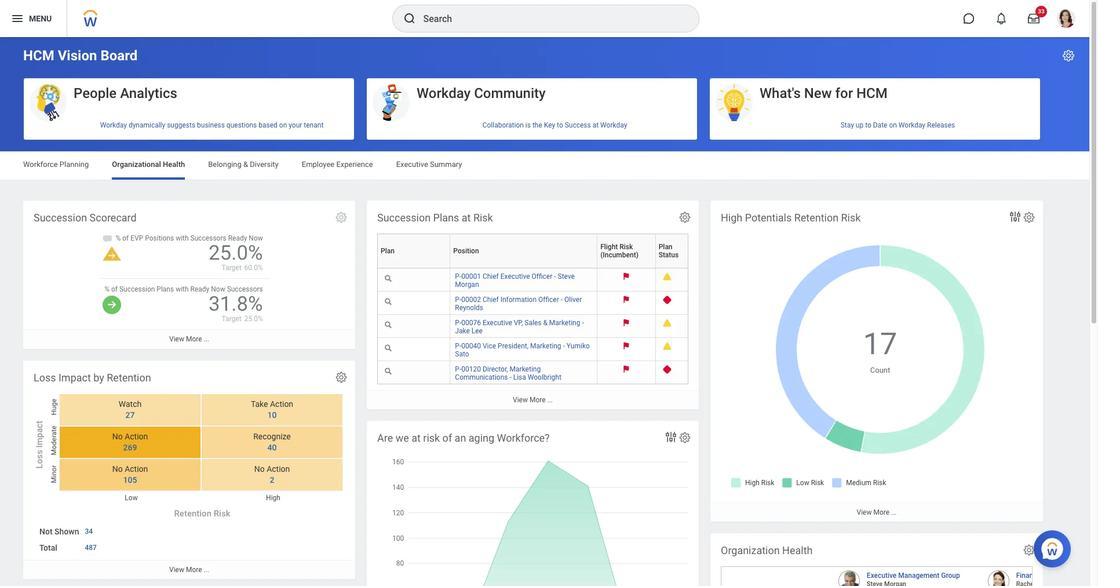 Task type: describe. For each thing, give the bounding box(es) containing it.
& for belonging
[[243, 160, 248, 169]]

configure succession plans at risk image
[[679, 211, 692, 224]]

2 button
[[263, 475, 276, 486]]

marketing inside p-00120 director, marketing communications - lisa woolbright
[[510, 365, 541, 373]]

flight
[[601, 243, 618, 251]]

steve
[[558, 273, 575, 281]]

17
[[864, 326, 897, 362]]

officer for information
[[539, 296, 559, 304]]

31.8% target 25.0%
[[209, 292, 263, 323]]

potentials
[[745, 212, 792, 224]]

risk inside "flight risk (incumbent)"
[[620, 243, 633, 251]]

group
[[942, 572, 960, 580]]

25.0% target 60.0%
[[209, 241, 263, 272]]

flight risk (incumbent) button
[[601, 234, 660, 268]]

justify image
[[10, 12, 24, 26]]

lee
[[472, 327, 483, 335]]

workforce planning
[[23, 160, 89, 169]]

p-00120 director, marketing communications - lisa woolbright link
[[455, 363, 562, 382]]

at for risk
[[462, 212, 471, 224]]

tenant
[[304, 121, 324, 129]]

employee
[[302, 160, 335, 169]]

officer for executive
[[532, 273, 553, 281]]

0 vertical spatial now
[[249, 234, 263, 242]]

people analytics
[[74, 85, 177, 101]]

inbox large image
[[1028, 13, 1040, 24]]

31.8%
[[209, 292, 263, 316]]

at for risk
[[412, 432, 421, 444]]

dynamically
[[129, 121, 165, 129]]

total
[[39, 543, 57, 553]]

high potentials retention risk element
[[711, 201, 1043, 522]]

configure succession scorecard image
[[335, 211, 348, 224]]

view more ... link for succession scorecard
[[23, 330, 355, 349]]

% of evp positions with successors ready now
[[116, 234, 263, 242]]

planning
[[60, 160, 89, 169]]

loss impact by retention
[[34, 372, 151, 384]]

up
[[856, 121, 864, 129]]

the
[[533, 121, 543, 129]]

risk
[[423, 432, 440, 444]]

are we at risk of an aging workforce? element
[[367, 421, 699, 586]]

health for organization health
[[783, 544, 813, 557]]

business
[[197, 121, 225, 129]]

plan status button
[[659, 243, 679, 259]]

organizational health
[[112, 160, 185, 169]]

p-00076 executive vp, sales & marketing - jake lee link
[[455, 317, 584, 335]]

2
[[270, 475, 274, 485]]

finance & administration
[[1017, 572, 1095, 580]]

evp
[[131, 234, 143, 242]]

configure are we at risk of an aging workforce? image
[[679, 431, 692, 444]]

of for evp
[[122, 234, 129, 242]]

retention risk
[[174, 509, 230, 519]]

what's
[[760, 85, 801, 101]]

1 horizontal spatial succession
[[119, 285, 155, 293]]

loss for loss impact
[[34, 450, 45, 469]]

succession for succession scorecard
[[34, 212, 87, 224]]

487 button
[[85, 543, 98, 552]]

executive summary
[[396, 160, 462, 169]]

key
[[544, 121, 555, 129]]

organization health element
[[711, 533, 1099, 586]]

oliver
[[565, 296, 582, 304]]

34
[[85, 528, 93, 536]]

p-00001 chief executive officer - steve morgan
[[455, 273, 575, 289]]

neutral warning image
[[103, 247, 121, 261]]

plans inside succession scorecard element
[[157, 285, 174, 293]]

take
[[251, 400, 268, 409]]

... for succession plans at risk
[[548, 396, 553, 404]]

risk inside loss impact by retention element
[[214, 509, 230, 519]]

not shown 34
[[39, 527, 93, 536]]

00076
[[462, 319, 481, 327]]

00001
[[462, 273, 481, 281]]

belonging & diversity
[[208, 160, 279, 169]]

1 horizontal spatial ready
[[228, 234, 247, 242]]

configure and view chart data image for high potentials retention risk
[[1009, 210, 1023, 224]]

17 count
[[864, 326, 897, 374]]

view more ... for high potentials retention risk
[[857, 508, 897, 517]]

summary
[[430, 160, 462, 169]]

are we at risk of an aging workforce?
[[377, 432, 550, 444]]

% for % of evp positions with successors ready now
[[116, 234, 121, 242]]

organization
[[721, 544, 780, 557]]

- inside the p-00076 executive vp, sales & marketing - jake lee
[[582, 319, 584, 327]]

experience
[[336, 160, 373, 169]]

2 on from the left
[[889, 121, 897, 129]]

configure and view chart data image for are we at risk of an aging workforce?
[[664, 430, 678, 444]]

your
[[289, 121, 302, 129]]

plans inside 'element'
[[433, 212, 459, 224]]

collaboration is the key to success at workday link
[[367, 116, 697, 134]]

succession for succession plans at risk
[[377, 212, 431, 224]]

chief for executive
[[483, 273, 499, 281]]

2 horizontal spatial of
[[443, 432, 452, 444]]

p-00120 director, marketing communications - lisa woolbright
[[455, 365, 562, 382]]

shown
[[55, 527, 79, 536]]

more for high potentials retention risk
[[874, 508, 890, 517]]

to inside stay up to date on workday releases link
[[866, 121, 872, 129]]

morgan
[[455, 281, 479, 289]]

woolbright
[[528, 373, 562, 382]]

executive management group link
[[867, 569, 960, 580]]

plan for plan
[[381, 247, 395, 255]]

no action 105
[[112, 465, 148, 485]]

collaboration is the key to success at workday
[[483, 121, 627, 129]]

& for finance
[[1043, 572, 1047, 580]]

is
[[526, 121, 531, 129]]

view more ... link for high potentials retention risk
[[711, 503, 1043, 522]]

high potentials retention risk
[[721, 212, 861, 224]]

p-00040 vice president, marketing - yumiko sato
[[455, 342, 590, 358]]

scorecard
[[90, 212, 137, 224]]

sales
[[525, 319, 542, 327]]

workday community
[[417, 85, 546, 101]]

stay up to date on workday releases
[[841, 121, 956, 129]]

more for succession scorecard
[[186, 335, 202, 343]]

profile logan mcneil image
[[1057, 9, 1076, 30]]

loss for loss impact by retention
[[34, 372, 56, 384]]

00002
[[462, 296, 481, 304]]

action for 10
[[270, 400, 293, 409]]

105
[[123, 475, 137, 485]]

jake
[[455, 327, 470, 335]]

low
[[125, 494, 138, 502]]

count
[[871, 366, 891, 374]]

view more ... for succession scorecard
[[169, 335, 209, 343]]

p-00076 executive vp, sales & marketing - jake lee
[[455, 319, 584, 335]]

00040
[[462, 342, 481, 350]]

marketing inside the p-00076 executive vp, sales & marketing - jake lee
[[549, 319, 581, 327]]

269
[[123, 443, 137, 452]]

releases
[[928, 121, 956, 129]]

action for 2
[[267, 465, 290, 474]]

view for high potentials retention risk
[[857, 508, 872, 517]]

take action 10
[[251, 400, 293, 420]]

new
[[804, 85, 832, 101]]

17 main content
[[0, 37, 1099, 586]]

reynolds
[[455, 304, 483, 312]]

no for no action 2
[[254, 465, 265, 474]]

... for loss impact by retention
[[204, 566, 209, 574]]

configure high potentials retention risk image
[[1023, 211, 1036, 224]]

40 button
[[261, 442, 279, 453]]

flight risk (incumbent)
[[601, 243, 639, 259]]

more for succession plans at risk
[[530, 396, 546, 404]]



Task type: locate. For each thing, give the bounding box(es) containing it.
tab list
[[12, 152, 1078, 180]]

0 horizontal spatial on
[[279, 121, 287, 129]]

executive left management
[[867, 572, 897, 580]]

3 p- from the top
[[455, 319, 462, 327]]

high inside high potentials retention risk element
[[721, 212, 743, 224]]

more down the woolbright
[[530, 396, 546, 404]]

president,
[[498, 342, 529, 350]]

chief inside p-00002 chief information officer - oliver reynolds
[[483, 296, 499, 304]]

2 vertical spatial at
[[412, 432, 421, 444]]

1 horizontal spatial to
[[866, 121, 872, 129]]

- up 'yumiko' on the right bottom of the page
[[582, 319, 584, 327]]

2 vertical spatial marketing
[[510, 365, 541, 373]]

1 vertical spatial of
[[111, 285, 118, 293]]

1 vertical spatial %
[[104, 285, 110, 293]]

view inside high potentials retention risk element
[[857, 508, 872, 517]]

p- down reynolds
[[455, 319, 462, 327]]

view more ... link down the woolbright
[[367, 390, 699, 409]]

1 vertical spatial chief
[[483, 296, 499, 304]]

workday
[[417, 85, 471, 101], [100, 121, 127, 129], [601, 121, 627, 129], [899, 121, 926, 129]]

executive left vp,
[[483, 319, 512, 327]]

% for % of succession plans with ready now successors
[[104, 285, 110, 293]]

succession up plan button
[[377, 212, 431, 224]]

at right we
[[412, 432, 421, 444]]

0 vertical spatial plans
[[433, 212, 459, 224]]

1 horizontal spatial &
[[543, 319, 548, 327]]

%
[[116, 234, 121, 242], [104, 285, 110, 293]]

0 vertical spatial health
[[163, 160, 185, 169]]

... inside succession scorecard element
[[204, 335, 209, 343]]

0 vertical spatial configure and view chart data image
[[1009, 210, 1023, 224]]

view more ... inside loss impact by retention element
[[169, 566, 209, 574]]

... down the woolbright
[[548, 396, 553, 404]]

view more ... link down retention risk
[[23, 560, 355, 579]]

suggests
[[167, 121, 195, 129]]

1 vertical spatial marketing
[[530, 342, 562, 350]]

0 vertical spatial at
[[593, 121, 599, 129]]

view more ... link up organization health element
[[711, 503, 1043, 522]]

health right organizational
[[163, 160, 185, 169]]

p-00001 chief executive officer - steve morgan link
[[455, 270, 575, 289]]

ready down "25.0% target 60.0%" on the left
[[190, 285, 209, 293]]

on inside "link"
[[279, 121, 287, 129]]

position button
[[454, 234, 602, 268]]

plan status
[[659, 243, 679, 259]]

no for no action 105
[[112, 465, 123, 474]]

loss left minor
[[34, 450, 45, 469]]

organization health
[[721, 544, 813, 557]]

workday dynamically suggests business questions based on your tenant link
[[24, 116, 354, 134]]

1 vertical spatial &
[[543, 319, 548, 327]]

0 horizontal spatial &
[[243, 160, 248, 169]]

40
[[268, 443, 277, 452]]

1 vertical spatial ready
[[190, 285, 209, 293]]

positions
[[145, 234, 174, 242]]

executive inside p-00001 chief executive officer - steve morgan
[[501, 273, 530, 281]]

2 horizontal spatial at
[[593, 121, 599, 129]]

workforce
[[23, 160, 58, 169]]

high down 2
[[266, 494, 281, 502]]

at right 'success'
[[593, 121, 599, 129]]

1 vertical spatial plans
[[157, 285, 174, 293]]

0 vertical spatial &
[[243, 160, 248, 169]]

1 horizontal spatial successors
[[227, 285, 263, 293]]

on left your
[[279, 121, 287, 129]]

succession inside 'element'
[[377, 212, 431, 224]]

... inside the succession plans at risk 'element'
[[548, 396, 553, 404]]

2 loss from the top
[[34, 450, 45, 469]]

- inside p-00040 vice president, marketing - yumiko sato
[[563, 342, 565, 350]]

more inside succession scorecard element
[[186, 335, 202, 343]]

action inside the no action 105
[[125, 465, 148, 474]]

more for loss impact by retention
[[186, 566, 202, 574]]

1 on from the left
[[279, 121, 287, 129]]

1 vertical spatial health
[[783, 544, 813, 557]]

succession plans at risk element
[[367, 201, 699, 409]]

1 to from the left
[[557, 121, 563, 129]]

2 vertical spatial retention
[[174, 509, 212, 519]]

notifications large image
[[996, 13, 1008, 24]]

0 vertical spatial target
[[222, 264, 241, 272]]

1 horizontal spatial health
[[783, 544, 813, 557]]

& inside organization health element
[[1043, 572, 1047, 580]]

0 horizontal spatial ready
[[190, 285, 209, 293]]

stay
[[841, 121, 854, 129]]

p- inside the p-00076 executive vp, sales & marketing - jake lee
[[455, 319, 462, 327]]

- for p-00040 vice president, marketing - yumiko sato
[[563, 342, 565, 350]]

0 horizontal spatial health
[[163, 160, 185, 169]]

executive management group
[[867, 572, 960, 580]]

2 vertical spatial &
[[1043, 572, 1047, 580]]

action for 269
[[125, 432, 148, 441]]

view more ... down the woolbright
[[513, 396, 553, 404]]

configure and view chart data image left the configure high potentials retention risk 'icon'
[[1009, 210, 1023, 224]]

column header inside organization health element
[[722, 567, 834, 586]]

no inside the no action 105
[[112, 465, 123, 474]]

- for p-00002 chief information officer - oliver reynolds
[[561, 296, 563, 304]]

information
[[501, 296, 537, 304]]

5 p- from the top
[[455, 365, 462, 373]]

hcm
[[23, 48, 54, 64], [857, 85, 888, 101]]

target down "% of succession plans with ready now successors"
[[222, 315, 241, 323]]

1 vertical spatial high
[[266, 494, 281, 502]]

0 vertical spatial of
[[122, 234, 129, 242]]

105 button
[[116, 475, 139, 486]]

with for ready
[[176, 285, 189, 293]]

...
[[204, 335, 209, 343], [548, 396, 553, 404], [892, 508, 897, 517], [204, 566, 209, 574]]

1 horizontal spatial high
[[721, 212, 743, 224]]

view inside succession scorecard element
[[169, 335, 184, 343]]

1 horizontal spatial %
[[116, 234, 121, 242]]

workforce?
[[497, 432, 550, 444]]

% up neutral good image
[[104, 285, 110, 293]]

view for succession plans at risk
[[513, 396, 528, 404]]

hcm down menu
[[23, 48, 54, 64]]

0 vertical spatial chief
[[483, 273, 499, 281]]

with down '% of evp positions with successors ready now'
[[176, 285, 189, 293]]

p- for 00002
[[455, 296, 462, 304]]

minor
[[50, 465, 58, 483]]

more up organization health element
[[874, 508, 890, 517]]

- left oliver
[[561, 296, 563, 304]]

p-00002 chief information officer - oliver reynolds
[[455, 296, 582, 312]]

view more ... up organization health element
[[857, 508, 897, 517]]

p- up 00002 at the left bottom of the page
[[455, 273, 462, 281]]

1 horizontal spatial configure and view chart data image
[[1009, 210, 1023, 224]]

... inside high potentials retention risk element
[[892, 508, 897, 517]]

p- for 00076
[[455, 319, 462, 327]]

action inside no action 269
[[125, 432, 148, 441]]

health right organization
[[783, 544, 813, 557]]

officer inside p-00001 chief executive officer - steve morgan
[[532, 273, 553, 281]]

- inside p-00001 chief executive officer - steve morgan
[[554, 273, 556, 281]]

chief for information
[[483, 296, 499, 304]]

finance & administration link
[[1017, 569, 1095, 580]]

high for high
[[266, 494, 281, 502]]

plans
[[433, 212, 459, 224], [157, 285, 174, 293]]

2 target from the top
[[222, 315, 241, 323]]

health for organizational health
[[163, 160, 185, 169]]

configure and view chart data image inside are we at risk of an aging workforce? element
[[664, 430, 678, 444]]

on
[[279, 121, 287, 129], [889, 121, 897, 129]]

no for no action 269
[[112, 432, 123, 441]]

executive inside organization health element
[[867, 572, 897, 580]]

plans down positions
[[157, 285, 174, 293]]

1 target from the top
[[222, 264, 241, 272]]

27
[[126, 410, 135, 420]]

people analytics button
[[24, 78, 354, 122]]

successors
[[190, 234, 226, 242], [227, 285, 263, 293]]

0 horizontal spatial high
[[266, 494, 281, 502]]

10 button
[[261, 410, 279, 421]]

p- inside p-00001 chief executive officer - steve morgan
[[455, 273, 462, 281]]

1 vertical spatial successors
[[227, 285, 263, 293]]

target for 31.8%
[[222, 315, 241, 323]]

plan for plan status
[[659, 243, 673, 251]]

loss impact by retention element
[[23, 361, 355, 579]]

25.0% down '60.0%'
[[244, 315, 263, 323]]

configure and view chart data image
[[1009, 210, 1023, 224], [664, 430, 678, 444]]

huge
[[50, 399, 58, 415]]

high left potentials at top
[[721, 212, 743, 224]]

... for high potentials retention risk
[[892, 508, 897, 517]]

0 horizontal spatial %
[[104, 285, 110, 293]]

of up neutral good image
[[111, 285, 118, 293]]

configure and view chart data image inside high potentials retention risk element
[[1009, 210, 1023, 224]]

0 vertical spatial impact
[[59, 372, 91, 384]]

configure and view chart data image left "configure are we at risk of an aging workforce?" "image"
[[664, 430, 678, 444]]

0 vertical spatial officer
[[532, 273, 553, 281]]

chief inside p-00001 chief executive officer - steve morgan
[[483, 273, 499, 281]]

health inside organization health element
[[783, 544, 813, 557]]

% of succession plans with ready now successors
[[104, 285, 263, 293]]

& inside the p-00076 executive vp, sales & marketing - jake lee
[[543, 319, 548, 327]]

moderate
[[50, 426, 58, 455]]

at inside 'element'
[[462, 212, 471, 224]]

view more ... inside high potentials retention risk element
[[857, 508, 897, 517]]

officer left steve
[[532, 273, 553, 281]]

p-00002 chief information officer - oliver reynolds link
[[455, 293, 582, 312]]

1 vertical spatial target
[[222, 315, 241, 323]]

0 vertical spatial marketing
[[549, 319, 581, 327]]

1 horizontal spatial plans
[[433, 212, 459, 224]]

impact left by
[[59, 372, 91, 384]]

director,
[[483, 365, 508, 373]]

0 horizontal spatial plans
[[157, 285, 174, 293]]

questions
[[227, 121, 257, 129]]

1 vertical spatial 25.0%
[[244, 315, 263, 323]]

4 p- from the top
[[455, 342, 462, 350]]

% up neutral warning icon
[[116, 234, 121, 242]]

with for successors
[[176, 234, 189, 242]]

1 horizontal spatial impact
[[59, 372, 91, 384]]

view
[[169, 335, 184, 343], [513, 396, 528, 404], [857, 508, 872, 517], [169, 566, 184, 574]]

now up '60.0%'
[[249, 234, 263, 242]]

2 horizontal spatial &
[[1043, 572, 1047, 580]]

marketing down sales
[[530, 342, 562, 350]]

0 horizontal spatial now
[[211, 285, 225, 293]]

more inside the succession plans at risk 'element'
[[530, 396, 546, 404]]

view for succession scorecard
[[169, 335, 184, 343]]

0 horizontal spatial retention
[[107, 372, 151, 384]]

1 vertical spatial with
[[176, 285, 189, 293]]

configure loss impact by retention image
[[335, 371, 348, 384]]

0 vertical spatial loss
[[34, 372, 56, 384]]

of for succession
[[111, 285, 118, 293]]

successors down '60.0%'
[[227, 285, 263, 293]]

- left 'yumiko' on the right bottom of the page
[[563, 342, 565, 350]]

officer inside p-00002 chief information officer - oliver reynolds
[[539, 296, 559, 304]]

25.0% up 31.8%
[[209, 241, 263, 265]]

0 vertical spatial 25.0%
[[209, 241, 263, 265]]

tab list inside 17 main content
[[12, 152, 1078, 180]]

0 vertical spatial with
[[176, 234, 189, 242]]

are
[[377, 432, 393, 444]]

we
[[396, 432, 409, 444]]

1 vertical spatial at
[[462, 212, 471, 224]]

p- inside p-00002 chief information officer - oliver reynolds
[[455, 296, 462, 304]]

60.0%
[[244, 264, 263, 272]]

... down 31.8% target 25.0%
[[204, 335, 209, 343]]

no inside no action 2
[[254, 465, 265, 474]]

1 vertical spatial configure and view chart data image
[[664, 430, 678, 444]]

- left steve
[[554, 273, 556, 281]]

25.0%
[[209, 241, 263, 265], [244, 315, 263, 323]]

health inside tab list
[[163, 160, 185, 169]]

to right up
[[866, 121, 872, 129]]

no up 2 button on the bottom
[[254, 465, 265, 474]]

p- down the sato
[[455, 365, 462, 373]]

... inside loss impact by retention element
[[204, 566, 209, 574]]

aging
[[469, 432, 495, 444]]

& right finance
[[1043, 572, 1047, 580]]

1 horizontal spatial at
[[462, 212, 471, 224]]

- inside p-00120 director, marketing communications - lisa woolbright
[[510, 373, 512, 382]]

... up organization health element
[[892, 508, 897, 517]]

succession scorecard element
[[23, 201, 355, 349]]

Search Workday  search field
[[423, 6, 675, 31]]

p- down jake
[[455, 342, 462, 350]]

1 vertical spatial loss
[[34, 450, 45, 469]]

& left diversity
[[243, 160, 248, 169]]

loss
[[34, 372, 56, 384], [34, 450, 45, 469]]

executive left summary
[[396, 160, 428, 169]]

action up 2
[[267, 465, 290, 474]]

to right key
[[557, 121, 563, 129]]

25.0% inside 31.8% target 25.0%
[[244, 315, 263, 323]]

for
[[836, 85, 853, 101]]

33
[[1038, 8, 1045, 14]]

view inside loss impact by retention element
[[169, 566, 184, 574]]

officer left oliver
[[539, 296, 559, 304]]

no up '105' button
[[112, 465, 123, 474]]

view more ... for loss impact by retention
[[169, 566, 209, 574]]

target for 25.0%
[[222, 264, 241, 272]]

view for loss impact by retention
[[169, 566, 184, 574]]

marketing
[[549, 319, 581, 327], [530, 342, 562, 350], [510, 365, 541, 373]]

action inside no action 2
[[267, 465, 290, 474]]

0 horizontal spatial to
[[557, 121, 563, 129]]

lisa
[[513, 373, 526, 382]]

marketing down p-00040 vice president, marketing - yumiko sato
[[510, 365, 541, 373]]

menu banner
[[0, 0, 1090, 37]]

1 horizontal spatial on
[[889, 121, 897, 129]]

1 with from the top
[[176, 234, 189, 242]]

plans up the position
[[433, 212, 459, 224]]

1 p- from the top
[[455, 273, 462, 281]]

p- inside p-00120 director, marketing communications - lisa woolbright
[[455, 365, 462, 373]]

with right positions
[[176, 234, 189, 242]]

view more ... inside succession scorecard element
[[169, 335, 209, 343]]

p- inside p-00040 vice president, marketing - yumiko sato
[[455, 342, 462, 350]]

0 horizontal spatial at
[[412, 432, 421, 444]]

0 vertical spatial ready
[[228, 234, 247, 242]]

succession scorecard
[[34, 212, 137, 224]]

0 horizontal spatial configure and view chart data image
[[664, 430, 678, 444]]

34 button
[[85, 527, 95, 536]]

0 horizontal spatial plan
[[381, 247, 395, 255]]

view more ... link down "% of succession plans with ready now successors"
[[23, 330, 355, 349]]

tab list containing workforce planning
[[12, 152, 1078, 180]]

of
[[122, 234, 129, 242], [111, 285, 118, 293], [443, 432, 452, 444]]

2 chief from the top
[[483, 296, 499, 304]]

impact
[[59, 372, 91, 384], [34, 421, 45, 448]]

2 vertical spatial of
[[443, 432, 452, 444]]

0 vertical spatial high
[[721, 212, 743, 224]]

- for p-00001 chief executive officer - steve morgan
[[554, 273, 556, 281]]

impact for loss impact by retention
[[59, 372, 91, 384]]

1 horizontal spatial hcm
[[857, 85, 888, 101]]

p- for 00120
[[455, 365, 462, 373]]

impact left moderate
[[34, 421, 45, 448]]

high for high potentials retention risk
[[721, 212, 743, 224]]

action inside take action 10
[[270, 400, 293, 409]]

executive up information
[[501, 273, 530, 281]]

impact for loss impact
[[34, 421, 45, 448]]

high inside loss impact by retention element
[[266, 494, 281, 502]]

view inside the succession plans at risk 'element'
[[513, 396, 528, 404]]

workday inside "button"
[[417, 85, 471, 101]]

vice
[[483, 342, 496, 350]]

0 horizontal spatial impact
[[34, 421, 45, 448]]

view more ... link for loss impact by retention
[[23, 560, 355, 579]]

view more ... link for succession plans at risk
[[367, 390, 699, 409]]

position
[[454, 247, 479, 255]]

column header
[[722, 567, 834, 586]]

of left the an
[[443, 432, 452, 444]]

p- for 00001
[[455, 273, 462, 281]]

succession left scorecard
[[34, 212, 87, 224]]

2 horizontal spatial retention
[[795, 212, 839, 224]]

at up the position
[[462, 212, 471, 224]]

status
[[659, 251, 679, 259]]

1 vertical spatial retention
[[107, 372, 151, 384]]

0 vertical spatial hcm
[[23, 48, 54, 64]]

finance
[[1017, 572, 1041, 580]]

to
[[557, 121, 563, 129], [866, 121, 872, 129]]

search image
[[403, 12, 417, 26]]

succession up neutral good image
[[119, 285, 155, 293]]

action up the 105
[[125, 465, 148, 474]]

officer
[[532, 273, 553, 281], [539, 296, 559, 304]]

watch 27
[[119, 400, 142, 420]]

plan inside plan status
[[659, 243, 673, 251]]

management
[[899, 572, 940, 580]]

successors right positions
[[190, 234, 226, 242]]

view more ... down retention risk
[[169, 566, 209, 574]]

1 vertical spatial impact
[[34, 421, 45, 448]]

(incumbent)
[[601, 251, 639, 259]]

target inside 31.8% target 25.0%
[[222, 315, 241, 323]]

now
[[249, 234, 263, 242], [211, 285, 225, 293]]

workday inside "link"
[[100, 121, 127, 129]]

of left the evp
[[122, 234, 129, 242]]

1 horizontal spatial of
[[122, 234, 129, 242]]

& right sales
[[543, 319, 548, 327]]

marketing down oliver
[[549, 319, 581, 327]]

0 vertical spatial successors
[[190, 234, 226, 242]]

now down "25.0% target 60.0%" on the left
[[211, 285, 225, 293]]

employee experience
[[302, 160, 373, 169]]

action for 105
[[125, 465, 148, 474]]

with
[[176, 234, 189, 242], [176, 285, 189, 293]]

- for p-00120 director, marketing communications - lisa woolbright
[[510, 373, 512, 382]]

2 with from the top
[[176, 285, 189, 293]]

no up 269 button
[[112, 432, 123, 441]]

hcm inside what's new for hcm button
[[857, 85, 888, 101]]

2 p- from the top
[[455, 296, 462, 304]]

more inside loss impact by retention element
[[186, 566, 202, 574]]

- left "lisa"
[[510, 373, 512, 382]]

1 loss from the top
[[34, 372, 56, 384]]

executive inside tab list
[[396, 160, 428, 169]]

more down retention risk
[[186, 566, 202, 574]]

retention
[[795, 212, 839, 224], [107, 372, 151, 384], [174, 509, 212, 519]]

to inside collaboration is the key to success at workday link
[[557, 121, 563, 129]]

0 horizontal spatial hcm
[[23, 48, 54, 64]]

chief right 00001
[[483, 273, 499, 281]]

not
[[39, 527, 53, 536]]

more inside high potentials retention risk element
[[874, 508, 890, 517]]

0 horizontal spatial successors
[[190, 234, 226, 242]]

&
[[243, 160, 248, 169], [543, 319, 548, 327], [1043, 572, 1047, 580]]

by
[[93, 372, 104, 384]]

no inside no action 269
[[112, 432, 123, 441]]

0 vertical spatial %
[[116, 234, 121, 242]]

target
[[222, 264, 241, 272], [222, 315, 241, 323]]

target inside "25.0% target 60.0%"
[[222, 264, 241, 272]]

p- for 00040
[[455, 342, 462, 350]]

executive inside the p-00076 executive vp, sales & marketing - jake lee
[[483, 319, 512, 327]]

target left '60.0%'
[[222, 264, 241, 272]]

2 horizontal spatial succession
[[377, 212, 431, 224]]

0 horizontal spatial succession
[[34, 212, 87, 224]]

view more ... inside the succession plans at risk 'element'
[[513, 396, 553, 404]]

hcm right for
[[857, 85, 888, 101]]

loss up huge
[[34, 372, 56, 384]]

0 vertical spatial retention
[[795, 212, 839, 224]]

watch
[[119, 400, 142, 409]]

on right the date
[[889, 121, 897, 129]]

... for succession scorecard
[[204, 335, 209, 343]]

1 horizontal spatial now
[[249, 234, 263, 242]]

1 vertical spatial now
[[211, 285, 225, 293]]

action up 10
[[270, 400, 293, 409]]

2 to from the left
[[866, 121, 872, 129]]

1 horizontal spatial plan
[[659, 243, 673, 251]]

view more ... down "% of succession plans with ready now successors"
[[169, 335, 209, 343]]

... down retention risk
[[204, 566, 209, 574]]

1 vertical spatial officer
[[539, 296, 559, 304]]

neutral good image
[[103, 296, 121, 314]]

chief right 00002 at the left bottom of the page
[[483, 296, 499, 304]]

analytics
[[120, 85, 177, 101]]

configure this page image
[[1062, 49, 1076, 63]]

what's new for hcm button
[[710, 78, 1041, 122]]

marketing inside p-00040 vice president, marketing - yumiko sato
[[530, 342, 562, 350]]

ready up '60.0%'
[[228, 234, 247, 242]]

& inside tab list
[[243, 160, 248, 169]]

view more ... for succession plans at risk
[[513, 396, 553, 404]]

configure organization health image
[[1023, 544, 1036, 557]]

- inside p-00002 chief information officer - oliver reynolds
[[561, 296, 563, 304]]

more down "% of succession plans with ready now successors"
[[186, 335, 202, 343]]

1 horizontal spatial retention
[[174, 509, 212, 519]]

1 chief from the top
[[483, 273, 499, 281]]

vision
[[58, 48, 97, 64]]

1 vertical spatial hcm
[[857, 85, 888, 101]]

p- down morgan
[[455, 296, 462, 304]]

0 horizontal spatial of
[[111, 285, 118, 293]]

succession plans at risk
[[377, 212, 493, 224]]

action up 269
[[125, 432, 148, 441]]



Task type: vqa. For each thing, say whether or not it's contained in the screenshot.
new
yes



